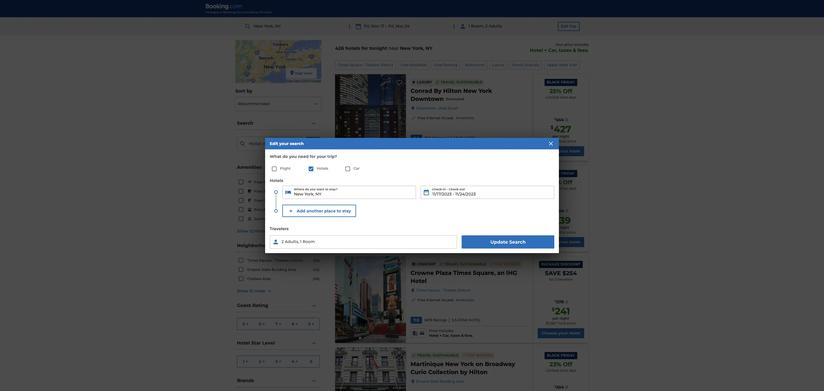 Task type: describe. For each thing, give the bounding box(es) containing it.
limited for 239
[[546, 186, 559, 191]]

$ for 564
[[555, 118, 556, 121]]

free up by
[[435, 63, 443, 67]]

1 horizontal spatial times square - theatre district
[[338, 63, 394, 67]]

241
[[555, 306, 570, 317]]

0 vertical spatial hotels
[[317, 166, 328, 171]]

off for 239
[[563, 179, 572, 186]]

0 vertical spatial for
[[361, 46, 368, 51]]

show for amenities
[[237, 229, 248, 234]]

$ 427 per night $2,986 total price
[[546, 124, 576, 143]]

0 horizontal spatial parking
[[263, 199, 277, 203]]

+ for 7 +
[[279, 322, 281, 327]]

hotel inside crowne plaza times square, an ihg hotel
[[411, 278, 427, 285]]

upper
[[547, 63, 558, 67]]

choose your room button for per
[[538, 237, 584, 247]]

show 31 more button
[[237, 288, 320, 295]]

brands button
[[236, 375, 321, 388]]

search inside button
[[509, 240, 526, 245]]

photo carousel region for 23%
[[335, 348, 406, 391]]

on
[[476, 361, 483, 368]]

car, for 7.9
[[443, 334, 450, 338]]

3 black from the top
[[547, 354, 560, 358]]

$ 241 per night $1,687 total price
[[546, 306, 576, 326]]

2 includes from the top
[[439, 238, 454, 242]]

1 downtown - wall street from the top
[[416, 106, 458, 111]]

free up 9.1
[[418, 116, 425, 120]]

times down crowne
[[416, 289, 427, 293]]

price for 427
[[429, 147, 438, 151]]

deal for $
[[569, 95, 576, 100]]

1 horizontal spatial ny
[[426, 46, 433, 51]]

go to image #1 image
[[359, 337, 361, 340]]

black for 239
[[547, 171, 560, 176]]

search button
[[236, 117, 321, 130]]

amenities button
[[236, 161, 321, 174]]

7 +
[[275, 322, 281, 327]]

deal for 239
[[569, 186, 576, 191]]

booking.com packages image
[[205, 3, 272, 14]]

& inside your price includes hotel + car, taxes & fees.
[[573, 48, 576, 53]]

access for 241
[[442, 298, 454, 303]]

square,
[[473, 270, 496, 277]]

price inside 239 per night $1,667 total price
[[567, 230, 576, 235]]

show for neighborhoods
[[237, 289, 248, 294]]

7 + button
[[270, 319, 287, 330]]

| for 1 room, 2 adults
[[453, 23, 455, 29]]

1 vertical spatial hotels
[[270, 178, 283, 183]]

1 street from the top
[[448, 106, 458, 111]]

area down martinique new york on broadway curio collection by hilton
[[456, 380, 464, 384]]

an
[[497, 270, 505, 277]]

swimming pool
[[254, 217, 283, 221]]

what do you need for your trip?
[[270, 154, 337, 159]]

0 horizontal spatial for
[[310, 154, 316, 159]]

broadway
[[485, 361, 515, 368]]

night for 241
[[560, 317, 569, 321]]

0 vertical spatial york,
[[264, 24, 274, 29]]

area up "show 31 more" button
[[288, 268, 296, 272]]

4
[[292, 359, 294, 364]]

2 left adults,
[[282, 239, 284, 245]]

family friendly
[[512, 63, 540, 67]]

1 horizontal spatial free breakfast
[[401, 63, 427, 67]]

total inside 239 per night $1,667 total price
[[558, 230, 566, 235]]

sustainable for 427
[[456, 80, 483, 84]]

pets allowed
[[254, 208, 278, 212]]

free down free internet access
[[254, 189, 262, 194]]

+ for 6 +
[[263, 322, 265, 327]]

guest
[[237, 303, 251, 308]]

1 fri, from the left
[[364, 24, 370, 29]]

amenities inside dropdown button
[[237, 165, 262, 170]]

travelers
[[270, 227, 289, 232]]

3 +
[[275, 359, 281, 364]]

includes for 427
[[439, 147, 454, 151]]

residence inn by marriott new york downtown manhattan/world trade center area
[[411, 179, 519, 202]]

your for 427
[[559, 149, 568, 154]]

pets
[[254, 208, 262, 212]]

empire state building area for new
[[416, 380, 464, 384]]

2 right the room,
[[485, 24, 488, 29]]

time for 239
[[560, 186, 568, 191]]

update search
[[491, 240, 526, 245]]

$ 278
[[555, 300, 564, 305]]

amenities for 241
[[456, 298, 474, 303]]

swimming
[[254, 217, 274, 221]]

per for 427
[[553, 134, 559, 139]]

west
[[559, 63, 568, 67]]

hotel star level
[[237, 341, 275, 346]]

empire for martinique new york on broadway curio collection by hilton
[[416, 380, 429, 384]]

0 vertical spatial district
[[380, 63, 394, 67]]

1 vertical spatial top booked
[[468, 353, 493, 358]]

discount
[[561, 262, 581, 267]]

0 horizontal spatial top
[[468, 353, 475, 358]]

0 vertical spatial free parking
[[435, 63, 458, 67]]

your left search
[[279, 141, 289, 146]]

22% off
[[550, 179, 572, 186]]

& for 278
[[461, 334, 464, 338]]

your left trip?
[[317, 154, 326, 159]]

–
[[385, 24, 387, 29]]

5-
[[450, 136, 454, 140]]

8 + button
[[287, 319, 303, 330]]

+ for 5 +
[[246, 322, 249, 327]]

5 + button
[[237, 319, 254, 330]]

room for 427
[[569, 149, 580, 154]]

3.5-
[[452, 318, 458, 323]]

comfort
[[417, 262, 436, 267]]

0 horizontal spatial luxury
[[417, 80, 432, 84]]

5 button
[[303, 356, 319, 368]]

choose your room for per
[[542, 240, 580, 245]]

354
[[556, 385, 564, 390]]

5 +
[[243, 322, 249, 327]]

2 street from the top
[[448, 197, 458, 202]]

martinique
[[411, 361, 444, 368]]

includes for 241
[[439, 329, 454, 333]]

adults,
[[285, 239, 299, 245]]

go to image #3 image
[[370, 337, 372, 339]]

hotel inside your price includes hotel + car, taxes & fees.
[[530, 48, 543, 53]]

1 wall from the top
[[439, 106, 447, 111]]

hotel right 3.5-
[[469, 318, 481, 323]]

york inside conrad by hilton new york downtown
[[479, 88, 492, 94]]

1 for 1 +
[[243, 359, 245, 364]]

brands
[[237, 378, 254, 384]]

+ for 4 +
[[296, 359, 298, 364]]

239 per night $1,667 total price
[[546, 215, 576, 235]]

limited for $
[[546, 95, 559, 100]]

empire state building area for square
[[247, 268, 296, 272]]

crowne plaza times square, an ihg hotel
[[411, 270, 517, 285]]

free down 426 hotels for tonight near new york, ny
[[401, 63, 409, 67]]

1105
[[424, 136, 431, 140]]

hotel star level button
[[236, 337, 321, 350]]

friday for $
[[561, 80, 575, 84]]

downtown inside residence inn by marriott new york downtown manhattan/world trade center area
[[411, 187, 444, 194]]

1 horizontal spatial top
[[495, 262, 503, 267]]

5 for 5
[[310, 359, 312, 364]]

building for new
[[440, 380, 455, 384]]

more for neighborhoods
[[254, 289, 265, 294]]

2 down save
[[555, 278, 557, 282]]

free down amenities dropdown button
[[254, 180, 262, 185]]

1 vertical spatial free parking
[[254, 199, 277, 203]]

2 horizontal spatial for
[[549, 278, 554, 282]]

night for 427
[[560, 134, 569, 139]]

choose for 427
[[542, 149, 557, 154]]

- right center
[[437, 197, 438, 202]]

by
[[434, 88, 442, 94]]

hotels
[[345, 46, 360, 51]]

$2,986
[[546, 139, 557, 143]]

& for crowne plaza times square, an ihg hotel
[[461, 243, 464, 247]]

1 +
[[243, 359, 248, 364]]

theatre for empire state building area
[[275, 259, 289, 263]]

area right chelsea
[[263, 277, 271, 281]]

+ for 8 +
[[295, 322, 298, 327]]

8
[[292, 322, 294, 327]]

black friday for $
[[547, 80, 575, 84]]

rating
[[252, 303, 268, 308]]

+ for 1 +
[[246, 359, 248, 364]]

$254
[[563, 270, 577, 277]]

york inside residence inn by marriott new york downtown manhattan/world trade center area
[[505, 179, 519, 186]]

upper west side
[[547, 63, 577, 67]]

choose your room button for 241
[[538, 329, 584, 339]]

side
[[569, 63, 577, 67]]

your for per
[[559, 240, 568, 245]]

6
[[259, 322, 261, 327]]

search inside dropdown button
[[237, 120, 253, 126]]

district for empire state building area
[[290, 259, 303, 263]]

free up pets
[[254, 199, 262, 203]]

includes
[[574, 42, 589, 47]]

1 nov from the left
[[371, 24, 379, 29]]

need
[[298, 154, 309, 159]]

427
[[554, 124, 571, 135]]

0 vertical spatial parking
[[443, 63, 458, 67]]

1 vertical spatial access
[[279, 180, 291, 185]]

0 vertical spatial square
[[350, 63, 362, 67]]

go to image #2 image
[[365, 337, 366, 339]]

hotel up comfort
[[429, 243, 439, 247]]

time for $
[[560, 95, 568, 100]]

sustainable for 241
[[460, 262, 486, 267]]

3 time from the top
[[560, 369, 568, 373]]

free up '7.9'
[[418, 298, 425, 303]]

taxes for 564
[[451, 152, 460, 156]]

304
[[556, 209, 564, 214]]

$ for 278
[[555, 300, 556, 303]]

| for fri, nov 17 – fri, nov 24
[[349, 23, 350, 29]]

- down by
[[437, 106, 438, 111]]

9
[[308, 322, 311, 327]]

show 12 more button
[[237, 228, 320, 235]]

trip?
[[327, 154, 337, 159]]

0 vertical spatial breakfast
[[410, 63, 427, 67]]

5676 ratings
[[424, 318, 447, 323]]

hotel down the 5676 ratings
[[429, 334, 439, 338]]

hotel right '5-'
[[464, 136, 477, 140]]

2 +
[[259, 359, 265, 364]]

times down 'neighborhoods'
[[247, 259, 258, 263]]

star for 241
[[458, 318, 468, 323]]

residence inn by marriott new york downtown manhattan/world trade center area element
[[411, 178, 528, 202]]

$ 354
[[555, 385, 564, 390]]

0 vertical spatial theatre
[[366, 63, 379, 67]]

conrad by hilton new york downtown - promoted element
[[411, 87, 528, 103]]

more for amenities
[[254, 229, 265, 234]]

1 horizontal spatial york,
[[412, 46, 424, 51]]

7
[[275, 322, 278, 327]]

price for 241
[[429, 329, 438, 333]]

room for per
[[569, 240, 580, 245]]

sort by
[[235, 88, 252, 94]]

crowne plaza times square, an ihg hotel element
[[411, 269, 528, 285]]

marriott
[[464, 179, 488, 186]]

new york, ny
[[254, 24, 281, 29]]

map
[[295, 71, 303, 75]]

collection
[[428, 369, 459, 376]]

martinique new york on broadway curio collection by hilton element
[[411, 360, 528, 376]]

new inside martinique new york on broadway curio collection by hilton
[[445, 361, 459, 368]]

0 horizontal spatial booked
[[476, 353, 493, 358]]

2 nov from the left
[[396, 24, 404, 29]]

0 vertical spatial ny
[[275, 24, 281, 29]]

travel for 241
[[445, 262, 459, 267]]

center
[[411, 195, 431, 202]]

2 (42) from the top
[[313, 268, 320, 272]]

allowed
[[263, 208, 278, 212]]

2 vertical spatial off
[[563, 361, 572, 368]]

friendly
[[525, 63, 540, 67]]

friday for 239
[[561, 171, 575, 176]]

room,
[[471, 24, 484, 29]]

choose for per
[[542, 240, 557, 245]]

do
[[283, 154, 288, 159]]

flight
[[280, 166, 291, 171]]

8 +
[[292, 322, 298, 327]]

fees. for 564
[[465, 152, 473, 156]]

24
[[405, 24, 410, 29]]

trade
[[501, 187, 518, 194]]

2 vertical spatial travel sustainable
[[417, 353, 459, 358]]

3 + button
[[270, 356, 287, 368]]

17
[[380, 24, 384, 29]]

total for 241
[[558, 321, 566, 326]]

- down 426 hotels for tonight near new york, ny
[[363, 63, 365, 67]]

family
[[512, 63, 524, 67]]

0 horizontal spatial breakfast
[[263, 189, 280, 194]]

price includes hotel + car, taxes & fees. for 427
[[429, 147, 473, 156]]

star inside "dropdown button"
[[251, 341, 261, 346]]



Task type: vqa. For each thing, say whether or not it's contained in the screenshot.
Kitchenette like
no



Task type: locate. For each thing, give the bounding box(es) containing it.
+ for 3 +
[[279, 359, 281, 364]]

parking
[[443, 63, 458, 67], [263, 199, 277, 203]]

1 vertical spatial by
[[455, 179, 462, 186]]

fees. for crowne plaza times square, an ihg hotel
[[465, 243, 473, 247]]

$ inside $ 354
[[555, 385, 556, 388]]

new up collection
[[445, 361, 459, 368]]

total inside $ 427 per night $2,986 total price
[[558, 139, 567, 143]]

car, for residence inn by marriott new york downtown manhattan/world trade center area
[[443, 243, 450, 247]]

2 choose your room button from the top
[[538, 237, 584, 247]]

2 downtown - wall street from the top
[[416, 197, 458, 202]]

2 vertical spatial square
[[428, 289, 440, 293]]

23% off
[[550, 361, 572, 368]]

empire for times square - theatre district
[[247, 268, 260, 272]]

0 vertical spatial choose your room button
[[538, 146, 584, 156]]

1 horizontal spatial theatre
[[366, 63, 379, 67]]

1 limited from the top
[[546, 95, 559, 100]]

time down 25% off
[[560, 95, 568, 100]]

hilton inside conrad by hilton new york downtown
[[443, 88, 462, 94]]

$ for 354
[[555, 385, 556, 388]]

night down 564
[[560, 134, 569, 139]]

show
[[237, 229, 248, 234], [237, 289, 248, 294]]

amenities
[[456, 116, 474, 120], [237, 165, 262, 170], [456, 298, 474, 303]]

conrad by hilton new york downtown
[[411, 88, 492, 103]]

price inside $ 427 per night $2,986 total price
[[568, 139, 576, 143]]

chelsea
[[247, 277, 262, 281]]

price down 427
[[568, 139, 576, 143]]

1 vertical spatial internet
[[263, 180, 278, 185]]

taxes for 278
[[451, 334, 460, 338]]

night down 304
[[560, 226, 569, 230]]

building down collection
[[440, 380, 455, 384]]

street down 'inn'
[[448, 197, 458, 202]]

3 deal from the top
[[569, 369, 576, 373]]

+ inside your price includes hotel + car, taxes & fees.
[[544, 48, 547, 53]]

1 night from the top
[[560, 134, 569, 139]]

1 horizontal spatial |
[[453, 23, 455, 29]]

2 fri, from the left
[[389, 24, 395, 29]]

1 vertical spatial empire state building area
[[416, 380, 464, 384]]

Check-in - Check-out field
[[421, 186, 554, 199]]

$ inside $ 241 per night $1,687 total price
[[552, 307, 555, 313]]

0 horizontal spatial ny
[[275, 24, 281, 29]]

star for 427
[[454, 136, 463, 140]]

new inside residence inn by marriott new york downtown manhattan/world trade center area
[[490, 179, 503, 186]]

7.9
[[413, 318, 419, 323]]

limited time deal down 23% off
[[546, 369, 576, 373]]

2 black from the top
[[547, 171, 560, 176]]

top booked up on
[[468, 353, 493, 358]]

2 time from the top
[[560, 186, 568, 191]]

$ for 427
[[551, 125, 554, 130]]

building for square
[[272, 268, 287, 272]]

1 choose your room from the top
[[542, 149, 580, 154]]

square for empire state building area
[[259, 259, 272, 263]]

1 vertical spatial black
[[547, 171, 560, 176]]

1 vertical spatial parking
[[263, 199, 277, 203]]

times square - theatre district
[[338, 63, 394, 67], [247, 259, 303, 263], [416, 289, 470, 293]]

5 inside '5 +' button
[[243, 322, 245, 327]]

0 vertical spatial wall
[[439, 106, 447, 111]]

1 vertical spatial empire
[[416, 380, 429, 384]]

$ for 241
[[552, 307, 555, 313]]

2 sign in to save image from the top
[[396, 262, 402, 269]]

1 (42) from the top
[[313, 199, 320, 203]]

3 price includes hotel + car, taxes & fees. from the top
[[429, 329, 473, 338]]

3 price from the top
[[429, 329, 438, 333]]

0 vertical spatial by
[[247, 88, 252, 94]]

0 vertical spatial state
[[261, 268, 271, 272]]

sign in to save image
[[396, 80, 402, 87], [396, 262, 402, 269]]

1 horizontal spatial for
[[361, 46, 368, 51]]

2 photo carousel region from the top
[[335, 166, 406, 252]]

1 per from the top
[[553, 134, 559, 139]]

includes
[[439, 147, 454, 151], [439, 238, 454, 242], [439, 329, 454, 333]]

2 vertical spatial black
[[547, 354, 560, 358]]

1 left 2 +
[[243, 359, 245, 364]]

3 room from the top
[[569, 331, 580, 336]]

0 vertical spatial price
[[429, 147, 438, 151]]

room
[[303, 239, 315, 245]]

1 left the room,
[[469, 24, 470, 29]]

off for $
[[563, 88, 572, 95]]

search
[[290, 141, 304, 146]]

price down the 5676 ratings
[[429, 329, 438, 333]]

luxury left family
[[492, 63, 505, 67]]

1 choose your room button from the top
[[538, 146, 584, 156]]

1 vertical spatial choose
[[542, 240, 557, 245]]

edit inside button
[[561, 24, 568, 28]]

price includes hotel + car, taxes & fees. for 241
[[429, 329, 473, 338]]

0 vertical spatial (42)
[[313, 199, 320, 203]]

new right near
[[400, 46, 411, 51]]

by inside residence inn by marriott new york downtown manhattan/world trade center area
[[455, 179, 462, 186]]

wall
[[439, 106, 447, 111], [439, 197, 447, 202]]

sign in to save image for 241
[[396, 262, 402, 269]]

limited time deal for 239
[[546, 186, 576, 191]]

2 horizontal spatial times square - theatre district
[[416, 289, 470, 293]]

2 wall from the top
[[439, 197, 447, 202]]

free
[[401, 63, 409, 67], [435, 63, 443, 67], [418, 116, 425, 120], [254, 180, 262, 185], [254, 189, 262, 194], [254, 199, 262, 203], [418, 298, 425, 303]]

edit left trip at right top
[[561, 24, 568, 28]]

0 vertical spatial hilton
[[443, 88, 462, 94]]

2 free internet access amenities from the top
[[418, 298, 474, 303]]

0 horizontal spatial district
[[290, 259, 303, 263]]

what
[[270, 154, 281, 159]]

1 vertical spatial booked
[[476, 353, 493, 358]]

limited time deal down 22% off
[[546, 186, 576, 191]]

neighborhoods
[[237, 243, 274, 248]]

total right $1,687
[[558, 321, 566, 326]]

3 choose your room from the top
[[542, 331, 580, 336]]

price down 1105 ratings
[[429, 147, 438, 151]]

1 vertical spatial travel sustainable
[[445, 262, 486, 267]]

Where do you want to stay? text field
[[282, 186, 416, 199]]

friday up 25% off
[[561, 80, 575, 84]]

access for 427
[[442, 116, 454, 120]]

3 per from the top
[[553, 317, 559, 321]]

new down booking.com packages image
[[254, 24, 263, 29]]

0 horizontal spatial square
[[259, 259, 272, 263]]

1 vertical spatial night
[[560, 226, 569, 230]]

4 + button
[[287, 356, 303, 368]]

pool
[[275, 217, 283, 221]]

(33)
[[313, 217, 320, 221]]

0 vertical spatial show
[[237, 229, 248, 234]]

5 right 4 + on the bottom left of page
[[310, 359, 312, 364]]

breakfast up the conrad
[[410, 63, 427, 67]]

0 vertical spatial building
[[272, 268, 287, 272]]

times square - theatre district down tonight
[[338, 63, 394, 67]]

photo carousel region for 25%
[[335, 74, 406, 161]]

internet up 1105 ratings
[[426, 116, 441, 120]]

0 vertical spatial internet
[[426, 116, 441, 120]]

0 horizontal spatial york
[[461, 361, 474, 368]]

3 photo carousel region from the top
[[335, 257, 406, 343]]

(42)
[[313, 199, 320, 203], [313, 268, 320, 272]]

square down hotels
[[350, 63, 362, 67]]

travel up martinique on the bottom of page
[[417, 353, 432, 358]]

room down $ 241 per night $1,687 total price
[[569, 331, 580, 336]]

2 choose from the top
[[542, 240, 557, 245]]

hotel up friendly on the top of page
[[530, 48, 543, 53]]

1 vertical spatial times square - theatre district
[[247, 259, 303, 263]]

1 vertical spatial sustainable
[[460, 262, 486, 267]]

1 inside button
[[300, 239, 302, 245]]

2 | from the left
[[453, 23, 455, 29]]

1 vertical spatial luxury
[[417, 80, 432, 84]]

street down conrad by hilton new york downtown
[[448, 106, 458, 111]]

ratings right 5676
[[434, 318, 447, 323]]

off
[[563, 88, 572, 95], [563, 179, 572, 186], [563, 361, 572, 368]]

times right plaza
[[453, 270, 471, 277]]

black
[[547, 80, 560, 84], [547, 171, 560, 176], [547, 354, 560, 358]]

0 vertical spatial total
[[558, 139, 567, 143]]

5
[[243, 322, 245, 327], [310, 359, 312, 364]]

ratings right 1105
[[432, 136, 446, 140]]

package discount
[[542, 262, 581, 267]]

0 horizontal spatial free breakfast
[[254, 189, 280, 194]]

state for martinique
[[430, 380, 439, 384]]

1 horizontal spatial york
[[479, 88, 492, 94]]

fri, right –
[[389, 24, 395, 29]]

photo carousel region for save
[[335, 257, 406, 343]]

black friday up 22% off
[[547, 171, 575, 176]]

times down 426
[[338, 63, 349, 67]]

edit for edit trip
[[561, 24, 568, 28]]

2 show from the top
[[237, 289, 248, 294]]

5 inside 5 button
[[310, 359, 312, 364]]

car
[[354, 166, 360, 171]]

hotel down 1105 ratings
[[429, 152, 439, 156]]

york inside martinique new york on broadway curio collection by hilton
[[461, 361, 474, 368]]

price includes hotel + car, taxes & fees.
[[429, 147, 473, 156], [429, 238, 473, 247], [429, 329, 473, 338]]

star right the 5676 ratings
[[458, 318, 468, 323]]

2 night from the top
[[560, 226, 569, 230]]

choose your room button for 427
[[538, 146, 584, 156]]

31
[[249, 289, 253, 294]]

- down plaza
[[441, 289, 442, 293]]

2 limited from the top
[[546, 186, 559, 191]]

access
[[442, 116, 454, 120], [279, 180, 291, 185], [442, 298, 454, 303]]

price up comfort
[[429, 238, 438, 242]]

car, inside your price includes hotel + car, taxes & fees.
[[548, 48, 558, 53]]

2 vertical spatial amenities
[[456, 298, 474, 303]]

times square - theatre district down "neighborhoods" dropdown button
[[247, 259, 303, 263]]

limited time deal for $
[[546, 95, 576, 100]]

per
[[553, 134, 559, 139], [553, 226, 559, 230], [553, 317, 559, 321]]

1 more from the top
[[254, 229, 265, 234]]

1 vertical spatial includes
[[439, 238, 454, 242]]

ratings
[[432, 136, 446, 140], [434, 318, 447, 323]]

choose your room
[[542, 149, 580, 154], [542, 240, 580, 245], [542, 331, 580, 336]]

2 room from the top
[[569, 240, 580, 245]]

photo carousel region
[[335, 74, 406, 161], [335, 166, 406, 252], [335, 257, 406, 343], [335, 348, 406, 391]]

$ left 427
[[551, 125, 554, 130]]

room for 241
[[569, 331, 580, 336]]

parking up allowed
[[263, 199, 277, 203]]

limited
[[546, 95, 559, 100], [546, 186, 559, 191], [546, 369, 559, 373]]

1 vertical spatial state
[[430, 380, 439, 384]]

fees. for 278
[[465, 334, 473, 338]]

1 friday from the top
[[561, 80, 575, 84]]

1 choose from the top
[[542, 149, 557, 154]]

hotels down amenities dropdown button
[[270, 178, 283, 183]]

top up an
[[495, 262, 503, 267]]

more inside "show 31 more" button
[[254, 289, 265, 294]]

amenities for 427
[[456, 116, 474, 120]]

you
[[289, 154, 297, 159]]

+ inside 'button'
[[279, 322, 281, 327]]

update
[[491, 240, 508, 245]]

+ for 2 +
[[263, 359, 265, 364]]

1 black from the top
[[547, 80, 560, 84]]

room
[[569, 149, 580, 154], [569, 240, 580, 245], [569, 331, 580, 336]]

2 vertical spatial friday
[[561, 354, 575, 358]]

area down 'inn'
[[432, 195, 446, 202]]

free internet access amenities for 427
[[418, 116, 474, 120]]

0 vertical spatial ratings
[[432, 136, 446, 140]]

black friday up 25% off
[[547, 80, 575, 84]]

more inside show 12 more button
[[254, 229, 265, 234]]

downtown inside conrad by hilton new york downtown
[[411, 96, 444, 103]]

update search button
[[462, 236, 554, 249]]

2 friday from the top
[[561, 171, 575, 176]]

ihg
[[506, 270, 517, 277]]

4 photo carousel region from the top
[[335, 348, 406, 391]]

|
[[349, 23, 350, 29], [453, 23, 455, 29]]

1 vertical spatial downtown - wall street
[[416, 197, 458, 202]]

3 limited from the top
[[546, 369, 559, 373]]

manhattan/world
[[445, 187, 499, 194]]

1 | from the left
[[349, 23, 350, 29]]

choose your room for 427
[[542, 149, 580, 154]]

show left 12
[[237, 229, 248, 234]]

1 sign in to save image from the top
[[396, 80, 402, 87]]

save $254
[[545, 270, 577, 277]]

0 vertical spatial top booked
[[495, 262, 521, 267]]

downtown - wall street down "residence"
[[416, 197, 458, 202]]

sustainable
[[456, 80, 483, 84], [460, 262, 486, 267], [433, 353, 459, 358]]

3 black friday from the top
[[547, 354, 575, 358]]

district
[[380, 63, 394, 67], [290, 259, 303, 263], [458, 289, 470, 293]]

2 price from the top
[[429, 238, 438, 242]]

1 time from the top
[[560, 95, 568, 100]]

2
[[485, 24, 488, 29], [282, 239, 284, 245], [555, 278, 557, 282], [259, 359, 261, 364]]

area inside residence inn by marriott new york downtown manhattan/world trade center area
[[432, 195, 446, 202]]

2 price includes hotel + car, taxes & fees. from the top
[[429, 238, 473, 247]]

limited time deal
[[546, 95, 576, 100], [546, 186, 576, 191], [546, 369, 576, 373]]

access up 3.5-
[[442, 298, 454, 303]]

choose your room button down $1,667
[[538, 237, 584, 247]]

hotel inside "dropdown button"
[[237, 341, 250, 346]]

per up $2,986
[[553, 134, 559, 139]]

1 horizontal spatial empire state building area
[[416, 380, 464, 384]]

0 horizontal spatial edit
[[270, 141, 278, 146]]

by right sort
[[247, 88, 252, 94]]

0 vertical spatial luxury
[[492, 63, 505, 67]]

theatre for free internet access
[[443, 289, 457, 293]]

0 horizontal spatial top booked
[[468, 353, 493, 358]]

$ left 278
[[555, 300, 556, 303]]

price inside your price includes hotel + car, taxes & fees.
[[565, 42, 573, 47]]

1 vertical spatial limited
[[546, 186, 559, 191]]

per inside $ 241 per night $1,687 total price
[[553, 317, 559, 321]]

square for free internet access
[[428, 289, 440, 293]]

3 choose from the top
[[542, 331, 557, 336]]

1 horizontal spatial top booked
[[495, 262, 521, 267]]

2 right 1 +
[[259, 359, 261, 364]]

0 vertical spatial sustainable
[[456, 80, 483, 84]]

3 friday from the top
[[561, 354, 575, 358]]

9.1
[[414, 136, 419, 141]]

1 vertical spatial choose your room button
[[538, 237, 584, 247]]

0 horizontal spatial state
[[261, 268, 271, 272]]

2 vertical spatial for
[[549, 278, 554, 282]]

trip
[[569, 24, 576, 28]]

travel for 427
[[441, 80, 455, 84]]

by inside martinique new york on broadway curio collection by hilton
[[460, 369, 468, 376]]

2 horizontal spatial york
[[505, 179, 519, 186]]

state down collection
[[430, 380, 439, 384]]

ratings for 427
[[432, 136, 446, 140]]

2 vertical spatial travel
[[417, 353, 432, 358]]

3 choose your room button from the top
[[538, 329, 584, 339]]

edit trip button
[[558, 22, 580, 31]]

0 vertical spatial per
[[553, 134, 559, 139]]

star
[[454, 136, 463, 140], [458, 318, 468, 323], [251, 341, 261, 346]]

1 includes from the top
[[439, 147, 454, 151]]

edit up what
[[270, 141, 278, 146]]

more right 31
[[254, 289, 265, 294]]

+ inside 'button'
[[279, 359, 281, 364]]

$ left 354
[[555, 385, 556, 388]]

1 vertical spatial theatre
[[275, 259, 289, 263]]

travel sustainable for 241
[[445, 262, 486, 267]]

23%
[[550, 361, 561, 368]]

1 inside button
[[243, 359, 245, 364]]

2 + button
[[254, 356, 270, 368]]

friday
[[561, 80, 575, 84], [561, 171, 575, 176], [561, 354, 575, 358]]

sign in to save image for 427
[[396, 80, 402, 87]]

1 price includes hotel + car, taxes & fees. from the top
[[429, 147, 473, 156]]

black up 25%
[[547, 80, 560, 84]]

per for 241
[[553, 317, 559, 321]]

deal down 25% off
[[569, 95, 576, 100]]

12
[[249, 229, 253, 234]]

internet down amenities dropdown button
[[263, 180, 278, 185]]

new down waterfront at the top right of the page
[[463, 88, 477, 94]]

$ inside $ 564
[[555, 118, 556, 121]]

package
[[542, 262, 560, 267]]

1 deal from the top
[[569, 95, 576, 100]]

sign in to save image
[[396, 353, 402, 361]]

1 vertical spatial room
[[569, 240, 580, 245]]

choose
[[542, 149, 557, 154], [542, 240, 557, 245], [542, 331, 557, 336]]

guest rating
[[237, 303, 268, 308]]

internet up the 5676 ratings
[[426, 298, 441, 303]]

internet for 241
[[426, 298, 441, 303]]

0 vertical spatial black
[[547, 80, 560, 84]]

1 room from the top
[[569, 149, 580, 154]]

travelers
[[558, 278, 573, 282]]

3 limited time deal from the top
[[546, 369, 576, 373]]

adults
[[489, 24, 502, 29]]

1 vertical spatial hilton
[[469, 369, 488, 376]]

travel up conrad by hilton new york downtown
[[441, 80, 455, 84]]

2 adults, 1 room button
[[270, 236, 457, 249]]

0 vertical spatial booked
[[504, 262, 521, 267]]

3 includes from the top
[[439, 329, 454, 333]]

0 vertical spatial amenities
[[456, 116, 474, 120]]

night
[[560, 134, 569, 139], [560, 226, 569, 230], [560, 317, 569, 321]]

your
[[556, 42, 564, 47]]

night inside $ 241 per night $1,687 total price
[[560, 317, 569, 321]]

taxes for crowne plaza times square, an ihg hotel
[[451, 243, 460, 247]]

hilton inside martinique new york on broadway curio collection by hilton
[[469, 369, 488, 376]]

2 vertical spatial total
[[558, 321, 566, 326]]

hilton down on
[[469, 369, 488, 376]]

price inside $ 241 per night $1,687 total price
[[567, 321, 576, 326]]

2 more from the top
[[254, 289, 265, 294]]

5 for 5 +
[[243, 322, 245, 327]]

1 vertical spatial wall
[[439, 197, 447, 202]]

times
[[338, 63, 349, 67], [247, 259, 258, 263], [453, 270, 471, 277], [416, 289, 427, 293]]

(42) up (34)
[[313, 268, 320, 272]]

1 free internet access amenities from the top
[[418, 116, 474, 120]]

total inside $ 241 per night $1,687 total price
[[558, 321, 566, 326]]

2 vertical spatial sustainable
[[433, 353, 459, 358]]

choose your room button
[[538, 146, 584, 156], [538, 237, 584, 247], [538, 329, 584, 339]]

free internet access amenities for 241
[[418, 298, 474, 303]]

239
[[554, 215, 571, 226]]

new inside conrad by hilton new york downtown
[[463, 88, 477, 94]]

per inside $ 427 per night $2,986 total price
[[553, 134, 559, 139]]

5-star hotel
[[450, 136, 477, 140]]

0 vertical spatial deal
[[569, 95, 576, 100]]

per up $1,687
[[553, 317, 559, 321]]

taxes inside your price includes hotel + car, taxes & fees.
[[559, 48, 572, 53]]

empire state building area down collection
[[416, 380, 464, 384]]

2 per from the top
[[553, 226, 559, 230]]

conrad
[[411, 88, 432, 94]]

crowne
[[411, 270, 434, 277]]

car, for 9.1
[[443, 152, 450, 156]]

None field
[[282, 186, 416, 199]]

free internet access
[[254, 180, 291, 185]]

2 vertical spatial room
[[569, 331, 580, 336]]

price down 241
[[567, 321, 576, 326]]

1 horizontal spatial 5
[[310, 359, 312, 364]]

0 vertical spatial off
[[563, 88, 572, 95]]

0 horizontal spatial |
[[349, 23, 350, 29]]

state for times
[[261, 268, 271, 272]]

travel up plaza
[[445, 262, 459, 267]]

Hotel name, brand, or keyword text field
[[237, 137, 304, 151]]

1 horizontal spatial free parking
[[435, 63, 458, 67]]

black friday up 23% off
[[547, 354, 575, 358]]

1 horizontal spatial edit
[[561, 24, 568, 28]]

black for $
[[547, 80, 560, 84]]

free breakfast down free internet access
[[254, 189, 280, 194]]

go to image #5 image
[[380, 337, 382, 339]]

+ for 9 +
[[312, 322, 314, 327]]

black friday for 239
[[547, 171, 575, 176]]

times square - theatre district for empire state building area
[[247, 259, 303, 263]]

go to image #4 image
[[375, 337, 377, 339]]

25%
[[550, 88, 561, 95]]

2 vertical spatial choose
[[542, 331, 557, 336]]

your down $ 427 per night $2,986 total price
[[559, 149, 568, 154]]

by right collection
[[460, 369, 468, 376]]

choose for 241
[[542, 331, 557, 336]]

- down "neighborhoods" dropdown button
[[273, 259, 274, 263]]

1 horizontal spatial state
[[430, 380, 439, 384]]

1 price from the top
[[429, 147, 438, 151]]

1 vertical spatial free breakfast
[[254, 189, 280, 194]]

night inside $ 427 per night $2,986 total price
[[560, 134, 569, 139]]

1 for 1 room, 2 adults
[[469, 24, 470, 29]]

1 vertical spatial 1
[[300, 239, 302, 245]]

3
[[275, 359, 278, 364]]

1 horizontal spatial parking
[[443, 63, 458, 67]]

1 vertical spatial off
[[563, 179, 572, 186]]

district down 2 adults, 1 room
[[290, 259, 303, 263]]

for right hotels
[[361, 46, 368, 51]]

2 black friday from the top
[[547, 171, 575, 176]]

night down 278
[[560, 317, 569, 321]]

guest rating button
[[236, 300, 321, 313]]

1 vertical spatial (42)
[[313, 268, 320, 272]]

times square - theatre district for free internet access
[[416, 289, 470, 293]]

1
[[469, 24, 470, 29], [300, 239, 302, 245], [243, 359, 245, 364]]

access up '5-'
[[442, 116, 454, 120]]

times inside crowne plaza times square, an ihg hotel
[[453, 270, 471, 277]]

nov
[[371, 24, 379, 29], [396, 24, 404, 29]]

internet
[[426, 116, 441, 120], [263, 180, 278, 185], [426, 298, 441, 303]]

district down crowne plaza times square, an ihg hotel
[[458, 289, 470, 293]]

chelsea area
[[247, 277, 271, 281]]

theatre down "neighborhoods" dropdown button
[[275, 259, 289, 263]]

level
[[262, 341, 275, 346]]

fees. inside your price includes hotel + car, taxes & fees.
[[578, 48, 589, 53]]

1 limited time deal from the top
[[546, 95, 576, 100]]

night inside 239 per night $1,667 total price
[[560, 226, 569, 230]]

show left 31
[[237, 289, 248, 294]]

0 vertical spatial times square - theatre district
[[338, 63, 394, 67]]

1 vertical spatial for
[[310, 154, 316, 159]]

1 vertical spatial search
[[509, 240, 526, 245]]

by right 'inn'
[[455, 179, 462, 186]]

free internet access amenities up 3.5-
[[418, 298, 474, 303]]

choose your room down $1,667
[[542, 240, 580, 245]]

0 horizontal spatial fri,
[[364, 24, 370, 29]]

new up "check-in - check-out" field
[[490, 179, 503, 186]]

2 limited time deal from the top
[[546, 186, 576, 191]]

friday up 23% off
[[561, 354, 575, 358]]

1 black friday from the top
[[547, 80, 575, 84]]

neighborhoods button
[[236, 240, 321, 253]]

3 night from the top
[[560, 317, 569, 321]]

$ inside $ 427 per night $2,986 total price
[[551, 125, 554, 130]]

ratings for 241
[[434, 318, 447, 323]]

theatre down tonight
[[366, 63, 379, 67]]

1 horizontal spatial nov
[[396, 24, 404, 29]]

1 photo carousel region from the top
[[335, 74, 406, 161]]

$1,687
[[546, 321, 557, 326]]

edit for edit your search
[[270, 141, 278, 146]]

1 horizontal spatial building
[[440, 380, 455, 384]]

2 deal from the top
[[569, 186, 576, 191]]

choose down $2,986
[[542, 149, 557, 154]]

2 choose your room from the top
[[542, 240, 580, 245]]

breakfast down free internet access
[[263, 189, 280, 194]]

limited down '23%' at the bottom of the page
[[546, 369, 559, 373]]

0 vertical spatial night
[[560, 134, 569, 139]]

1 vertical spatial amenities
[[237, 165, 262, 170]]

$ inside $ 278
[[555, 300, 556, 303]]

1 vertical spatial black friday
[[547, 171, 575, 176]]

per inside 239 per night $1,667 total price
[[553, 226, 559, 230]]

1 show from the top
[[237, 229, 248, 234]]

total for 427
[[558, 139, 567, 143]]



